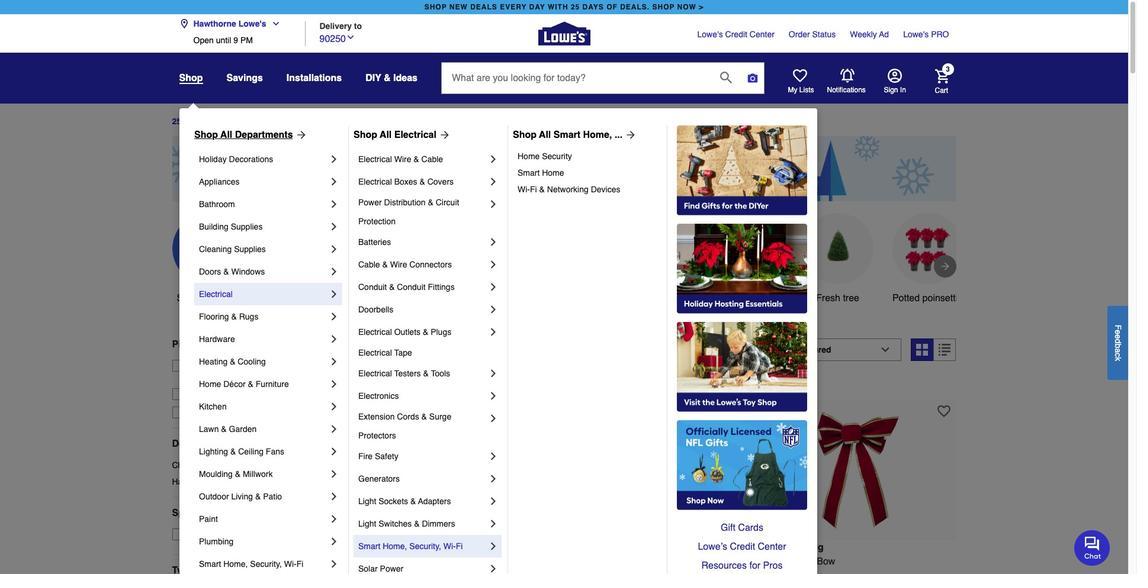 Task type: vqa. For each thing, say whether or not it's contained in the screenshot.
Electrical Wire & Cable link
yes



Task type: describe. For each thing, give the bounding box(es) containing it.
lawn & garden
[[199, 425, 257, 434]]

light for light sockets & adapters
[[358, 497, 376, 506]]

fast delivery
[[190, 408, 238, 417]]

solar power
[[358, 564, 403, 574]]

25 days of deals link
[[172, 117, 238, 126]]

hanukkah decorations
[[172, 477, 256, 487]]

chevron right image for heating & cooling link
[[328, 356, 340, 368]]

lowe's credit center link
[[697, 28, 775, 40]]

bathroom
[[199, 200, 235, 209]]

hawthorne lowe's button
[[179, 12, 285, 36]]

shop for shop all departments
[[194, 130, 218, 140]]

2 e from the top
[[1113, 334, 1123, 339]]

light for light switches & dimmers
[[358, 519, 376, 529]]

1 horizontal spatial smart home, security, wi-fi
[[358, 542, 463, 551]]

8.5-
[[759, 556, 775, 567]]

1001813120 element
[[348, 378, 403, 390]]

smart down plumbing
[[199, 560, 221, 569]]

conduit & conduit fittings
[[358, 283, 455, 292]]

lawn & garden link
[[199, 418, 328, 441]]

electrical for electrical wire & cable
[[358, 155, 392, 164]]

cart
[[935, 86, 948, 94]]

lowe's inside button
[[232, 373, 258, 382]]

smart down home security
[[518, 168, 540, 178]]

protection
[[358, 217, 396, 226]]

holiday hosting essentials. image
[[677, 224, 807, 314]]

chevron right image for doorbells
[[487, 304, 499, 316]]

living for count
[[385, 542, 413, 553]]

0 vertical spatial wi-
[[518, 185, 530, 194]]

20.62- inside holiday living 100-count 20.62-ft white incandescent plug- in christmas string lights
[[395, 556, 422, 567]]

1 horizontal spatial smart home, security, wi-fi link
[[358, 535, 487, 558]]

hanging decoration button
[[622, 213, 693, 320]]

lowe's pro link
[[903, 28, 949, 40]]

potted
[[892, 293, 920, 304]]

credit for lowe's
[[730, 542, 755, 553]]

power inside solar power "link"
[[380, 564, 403, 574]]

100- inside holiday living 100-count 20.62-ft white incandescent plug- in christmas string lights
[[348, 556, 367, 567]]

security
[[542, 152, 572, 161]]

0 horizontal spatial in
[[434, 345, 445, 361]]

search image
[[720, 71, 732, 83]]

string inside 100-count 20.62-ft multicolor incandescent plug-in christmas string lights
[[631, 571, 656, 574]]

count inside holiday living 100-count 20.62-ft white incandescent plug- in christmas string lights
[[367, 556, 392, 567]]

connectors
[[409, 260, 452, 269]]

1 shop from the left
[[424, 3, 447, 11]]

arrow right image for shop all smart home, ...
[[623, 129, 637, 141]]

plug- inside holiday living 100-count 20.62-ft white incandescent plug- in christmas string lights
[[515, 556, 537, 567]]

1 horizontal spatial savings
[[461, 293, 495, 304]]

& up led
[[389, 283, 395, 292]]

christmas inside 100-count 20.62-ft multicolor incandescent plug-in christmas string lights
[[586, 571, 629, 574]]

20.62- inside 100-count 20.62-ft multicolor incandescent plug-in christmas string lights
[[600, 556, 627, 567]]

shop for shop all smart home, ...
[[513, 130, 537, 140]]

in inside 100-count 20.62-ft multicolor incandescent plug-in christmas string lights
[[575, 571, 583, 574]]

holiday for holiday living 8.5-in w red bow
[[759, 542, 793, 553]]

hanukkah decorations link
[[172, 476, 329, 488]]

kitchen
[[199, 402, 227, 412]]

artificial tree button
[[262, 213, 333, 305]]

198
[[348, 345, 372, 361]]

cleaning
[[199, 245, 232, 254]]

0 vertical spatial deals
[[216, 117, 238, 126]]

light sockets & adapters link
[[358, 490, 487, 513]]

electronics link
[[358, 385, 487, 407]]

holiday down plugs at bottom left
[[449, 345, 500, 361]]

pickup & delivery
[[172, 339, 252, 350]]

christmas decorations
[[172, 461, 256, 470]]

holiday living 8.5-in w red bow
[[759, 542, 835, 567]]

0 horizontal spatial smart home, security, wi-fi
[[199, 560, 303, 569]]

moulding & millwork link
[[199, 463, 328, 486]]

hawthorne for hawthorne lowe's & nearby stores
[[190, 373, 230, 382]]

tape
[[394, 348, 412, 358]]

2 vertical spatial delivery
[[208, 408, 238, 417]]

appliances link
[[199, 171, 328, 193]]

electrical link
[[199, 283, 328, 306]]

incandescent inside 100-count 20.62-ft multicolor incandescent plug-in christmas string lights
[[678, 556, 735, 567]]

1 vertical spatial pickup
[[231, 361, 256, 371]]

in inside holiday living 100-count 20.62-ft white incandescent plug- in christmas string lights
[[348, 571, 356, 574]]

weekly
[[850, 30, 877, 39]]

installations
[[287, 73, 342, 84]]

holiday living 100-count 20.62-ft white incandescent plug- in christmas string lights
[[348, 542, 537, 574]]

protectors
[[358, 431, 396, 441]]

deals.
[[620, 3, 650, 11]]

appliances
[[199, 177, 240, 187]]

all for departments
[[220, 130, 232, 140]]

& right boxes at left top
[[420, 177, 425, 187]]

chevron right image for rightmost smart home, security, wi-fi "link"
[[487, 541, 499, 553]]

living for in
[[796, 542, 824, 553]]

plug- inside 100-count 20.62-ft multicolor incandescent plug-in christmas string lights
[[553, 571, 576, 574]]

nearby
[[268, 373, 293, 382]]

chevron right image for doors & windows
[[328, 266, 340, 278]]

& left dimmers
[[414, 519, 420, 529]]

decoration
[[636, 307, 680, 318]]

batteries
[[358, 237, 391, 247]]

smart up solar
[[358, 542, 380, 551]]

lowe's home improvement logo image
[[538, 7, 590, 60]]

1 vertical spatial wire
[[390, 260, 407, 269]]

lighting & ceiling fans
[[199, 447, 284, 457]]

90250 button
[[320, 31, 355, 46]]

today
[[258, 361, 280, 371]]

electrical boxes & covers link
[[358, 171, 487, 193]]

home inside smart home link
[[542, 168, 564, 178]]

Search Query text field
[[442, 63, 711, 94]]

0 vertical spatial delivery
[[320, 21, 352, 31]]

0 vertical spatial wire
[[394, 155, 411, 164]]

fire safety
[[358, 452, 398, 461]]

f e e d b a c k button
[[1108, 306, 1128, 380]]

chevron right image for electrical boxes & covers
[[487, 176, 499, 188]]

fast
[[190, 408, 206, 417]]

2 shop from the left
[[652, 3, 675, 11]]

shop new deals every day with 25 days of deals. shop now > link
[[422, 0, 706, 14]]

& left millwork
[[235, 470, 240, 479]]

home security
[[518, 152, 572, 161]]

cleaning supplies link
[[199, 238, 328, 261]]

shop all deals
[[177, 293, 238, 304]]

arrow right image
[[293, 129, 307, 141]]

products
[[375, 345, 430, 361]]

5013254527 element
[[759, 378, 814, 390]]

building
[[199, 222, 229, 232]]

tree for fresh tree
[[843, 293, 859, 304]]

batteries link
[[358, 231, 487, 253]]

1 horizontal spatial savings button
[[442, 213, 513, 305]]

chevron right image for leftmost smart home, security, wi-fi "link"
[[328, 558, 340, 570]]

supplies for building supplies
[[231, 222, 263, 232]]

chevron right image for electrical testers & tools link
[[487, 368, 499, 380]]

boxes
[[394, 177, 417, 187]]

shop all smart home, ...
[[513, 130, 623, 140]]

networking
[[547, 185, 589, 194]]

chevron down image inside hawthorne lowe's "button"
[[266, 19, 281, 28]]

center for lowe's credit center
[[758, 542, 786, 553]]

departments inside shop all departments link
[[235, 130, 293, 140]]

holiday decorations
[[199, 155, 273, 164]]

credit for lowe's
[[725, 30, 747, 39]]

k
[[1113, 357, 1123, 361]]

offers
[[208, 508, 236, 519]]

pros
[[763, 561, 783, 572]]

chevron right image for appliances link
[[328, 176, 340, 188]]

cable & wire connectors
[[358, 260, 452, 269]]

lawn
[[199, 425, 219, 434]]

of
[[206, 117, 214, 126]]

flooring
[[199, 312, 229, 322]]

decorations for holiday decorations
[[229, 155, 273, 164]]

resources
[[702, 561, 747, 572]]

& left rugs
[[231, 312, 237, 322]]

with
[[548, 3, 568, 11]]

& up electrical boxes & covers link
[[414, 155, 419, 164]]

décor
[[223, 380, 246, 389]]

doorbells
[[358, 305, 393, 314]]

white button
[[712, 213, 783, 305]]

light switches & dimmers link
[[358, 513, 487, 535]]

chat invite button image
[[1074, 530, 1110, 566]]

doorbells link
[[358, 298, 487, 321]]

now
[[677, 3, 696, 11]]

heating & cooling link
[[199, 351, 328, 373]]

adapters
[[418, 497, 451, 506]]

& left tools
[[423, 369, 429, 378]]

chevron right image for the 'electrical wire & cable' link
[[487, 153, 499, 165]]

chevron right image for home décor & furniture link in the left of the page
[[328, 378, 340, 390]]

chevron right image for batteries
[[487, 236, 499, 248]]

compare for the '1001813120' element
[[369, 379, 403, 389]]

chevron right image for the extension cords & surge protectors link
[[487, 413, 499, 425]]

lowe's credit center
[[698, 542, 786, 553]]

in inside button
[[900, 86, 906, 94]]

for
[[749, 561, 761, 572]]

1 vertical spatial delivery
[[215, 339, 252, 350]]

lights inside 100-count 20.62-ft multicolor incandescent plug-in christmas string lights
[[659, 571, 684, 574]]

solar power link
[[358, 558, 487, 574]]

0 vertical spatial savings button
[[227, 68, 263, 89]]

1 e from the top
[[1113, 330, 1123, 334]]

rugs
[[239, 312, 258, 322]]

shop for shop all electrical
[[354, 130, 377, 140]]

light sockets & adapters
[[358, 497, 451, 506]]

power inside power distribution & circuit protection
[[358, 198, 382, 207]]

electrical for electrical testers & tools
[[358, 369, 392, 378]]

chevron right image for cleaning supplies link
[[328, 243, 340, 255]]

cable & wire connectors link
[[358, 253, 487, 276]]

day
[[529, 3, 545, 11]]

circuit
[[436, 198, 459, 207]]

electrical up flooring
[[199, 290, 233, 299]]

wi- for rightmost smart home, security, wi-fi "link"
[[443, 542, 456, 551]]

& up the heating
[[206, 339, 213, 350]]

& right sockets
[[410, 497, 416, 506]]

wi-fi & networking devices
[[518, 185, 620, 194]]

find gifts for the diyer. image
[[677, 126, 807, 216]]

& down batteries
[[382, 260, 388, 269]]

100- inside 100-count 20.62-ft multicolor incandescent plug-in christmas string lights
[[553, 556, 572, 567]]

generators
[[358, 474, 400, 484]]

devices
[[591, 185, 620, 194]]

chevron right image for holiday decorations link
[[328, 153, 340, 165]]

heart outline image
[[732, 405, 745, 418]]

shop for shop
[[179, 73, 203, 84]]

electrical up the 'electrical wire & cable' link
[[394, 130, 436, 140]]



Task type: locate. For each thing, give the bounding box(es) containing it.
doors
[[199, 267, 221, 277]]

0 vertical spatial plug-
[[515, 556, 537, 567]]

shop down 25 days of deals link
[[194, 130, 218, 140]]

christmas
[[172, 461, 209, 470], [358, 571, 401, 574], [586, 571, 629, 574]]

order status link
[[789, 28, 836, 40]]

0 vertical spatial credit
[[725, 30, 747, 39]]

pm
[[240, 36, 253, 45]]

electrical left tape
[[358, 348, 392, 358]]

cooling
[[238, 357, 266, 367]]

supplies inside cleaning supplies link
[[234, 245, 266, 254]]

lowe's home improvement cart image
[[935, 69, 949, 83]]

delivery up 90250
[[320, 21, 352, 31]]

compare inside the '1001813120' element
[[369, 379, 403, 389]]

electrical down doorbells
[[358, 328, 392, 337]]

lowe's down free store pickup today at:
[[232, 373, 258, 382]]

0 horizontal spatial in
[[348, 571, 356, 574]]

holiday for holiday living 100-count 20.62-ft white incandescent plug- in christmas string lights
[[348, 542, 382, 553]]

shop all departments link
[[194, 128, 307, 142]]

resources for pros
[[702, 561, 783, 572]]

1 conduit from the left
[[358, 283, 387, 292]]

center for lowe's credit center
[[750, 30, 775, 39]]

ft inside holiday living 100-count 20.62-ft white incandescent plug- in christmas string lights
[[422, 556, 427, 567]]

chevron down image
[[266, 19, 281, 28], [346, 32, 355, 42]]

supplies up cleaning supplies
[[231, 222, 263, 232]]

0 vertical spatial in
[[434, 345, 445, 361]]

0 horizontal spatial home
[[199, 380, 221, 389]]

1 vertical spatial light
[[358, 519, 376, 529]]

lights down dimmers
[[431, 571, 456, 574]]

ideas
[[393, 73, 418, 84]]

0 horizontal spatial plug-
[[515, 556, 537, 567]]

light
[[358, 497, 376, 506], [358, 519, 376, 529]]

1 horizontal spatial conduit
[[397, 283, 426, 292]]

1 string from the left
[[404, 571, 428, 574]]

0 horizontal spatial count
[[367, 556, 392, 567]]

1 vertical spatial security,
[[250, 560, 282, 569]]

w
[[785, 556, 794, 567]]

smart up security
[[554, 130, 580, 140]]

0 horizontal spatial christmas
[[172, 461, 209, 470]]

>
[[699, 3, 704, 11]]

at:
[[283, 361, 292, 371]]

artificial tree
[[272, 293, 324, 304]]

0 horizontal spatial compare
[[369, 379, 403, 389]]

1 ft from the left
[[422, 556, 427, 567]]

cable down batteries
[[358, 260, 380, 269]]

0 horizontal spatial wi-
[[284, 560, 297, 569]]

security, up solar power "link" at bottom left
[[409, 542, 441, 551]]

plumbing
[[199, 537, 234, 547]]

shop left new
[[424, 3, 447, 11]]

2 20.62- from the left
[[600, 556, 627, 567]]

holiday inside holiday living 8.5-in w red bow
[[759, 542, 793, 553]]

white inside holiday living 100-count 20.62-ft white incandescent plug- in christmas string lights
[[429, 556, 454, 567]]

pickup
[[172, 339, 203, 350], [231, 361, 256, 371]]

all up flooring
[[201, 293, 212, 304]]

cords
[[397, 412, 419, 422]]

2 tree from the left
[[843, 293, 859, 304]]

lights inside holiday living 100-count 20.62-ft white incandescent plug- in christmas string lights
[[431, 571, 456, 574]]

2 horizontal spatial home
[[542, 168, 564, 178]]

all for deals
[[201, 293, 212, 304]]

all up the electrical wire & cable
[[380, 130, 392, 140]]

holiday up 8.5-
[[759, 542, 793, 553]]

decorations for christmas decorations
[[212, 461, 256, 470]]

1 vertical spatial in
[[775, 556, 783, 567]]

2 horizontal spatial wi-
[[518, 185, 530, 194]]

lowe's home improvement lists image
[[793, 69, 807, 83]]

shop
[[424, 3, 447, 11], [652, 3, 675, 11]]

arrow right image for shop all electrical
[[436, 129, 451, 141]]

1 horizontal spatial shop
[[652, 3, 675, 11]]

departments up holiday decorations link
[[235, 130, 293, 140]]

installations button
[[287, 68, 342, 89]]

2 incandescent from the left
[[678, 556, 735, 567]]

chevron right image for the light switches & dimmers link
[[487, 518, 499, 530]]

living for patio
[[231, 492, 253, 502]]

safety
[[375, 452, 398, 461]]

plug-
[[515, 556, 537, 567], [553, 571, 576, 574]]

0 horizontal spatial cable
[[358, 260, 380, 269]]

heating & cooling
[[199, 357, 266, 367]]

0 vertical spatial smart home, security, wi-fi
[[358, 542, 463, 551]]

0 horizontal spatial savings button
[[227, 68, 263, 89]]

new
[[449, 3, 468, 11]]

None search field
[[441, 62, 765, 105]]

2 vertical spatial home,
[[223, 560, 248, 569]]

lowe's down '>'
[[697, 30, 723, 39]]

2 lights from the left
[[659, 571, 684, 574]]

& inside extension cords & surge protectors
[[421, 412, 427, 422]]

chevron right image for electrical
[[328, 288, 340, 300]]

hawthorne lowe's & nearby stores
[[190, 373, 318, 382]]

1 horizontal spatial plug-
[[553, 571, 576, 574]]

outdoor
[[199, 492, 229, 502]]

home down security
[[542, 168, 564, 178]]

hawthorne inside button
[[190, 373, 230, 382]]

home for home décor & furniture
[[199, 380, 221, 389]]

holiday inside holiday living 100-count 20.62-ft white incandescent plug- in christmas string lights
[[348, 542, 382, 553]]

all inside button
[[201, 293, 212, 304]]

outdoor living & patio link
[[199, 486, 328, 508]]

2 vertical spatial fi
[[297, 560, 303, 569]]

home up smart home
[[518, 152, 540, 161]]

light switches & dimmers
[[358, 519, 455, 529]]

lights down multicolor
[[659, 571, 684, 574]]

f e e d b a c k
[[1113, 325, 1123, 361]]

in left w
[[775, 556, 783, 567]]

electrical inside 'link'
[[358, 328, 392, 337]]

wi- down dimmers
[[443, 542, 456, 551]]

shop left now
[[652, 3, 675, 11]]

shop inside button
[[177, 293, 199, 304]]

wire up boxes at left top
[[394, 155, 411, 164]]

2 count from the left
[[572, 556, 598, 567]]

1 vertical spatial power
[[380, 564, 403, 574]]

camera image
[[747, 72, 759, 84]]

shop up home security
[[513, 130, 537, 140]]

free store pickup today at:
[[190, 361, 292, 371]]

electrical wire & cable
[[358, 155, 443, 164]]

1 horizontal spatial living
[[385, 542, 413, 553]]

hawthorne for hawthorne lowe's
[[193, 19, 236, 28]]

shop all electrical link
[[354, 128, 451, 142]]

shop up the electrical wire & cable
[[354, 130, 377, 140]]

chevron right image for bathroom link
[[328, 198, 340, 210]]

departments element
[[172, 438, 329, 450]]

electrical down shop all electrical
[[358, 155, 392, 164]]

0 horizontal spatial shop
[[424, 3, 447, 11]]

0 vertical spatial home,
[[583, 130, 612, 140]]

chevron right image for hardware
[[328, 333, 340, 345]]

2 ft from the left
[[627, 556, 632, 567]]

tree
[[307, 293, 324, 304], [843, 293, 859, 304]]

1 horizontal spatial tree
[[843, 293, 859, 304]]

1 vertical spatial deals
[[214, 293, 238, 304]]

holiday up solar
[[348, 542, 382, 553]]

0 horizontal spatial white
[[429, 556, 454, 567]]

pickup up free
[[172, 339, 203, 350]]

0 vertical spatial power
[[358, 198, 382, 207]]

electrical
[[394, 130, 436, 140], [358, 155, 392, 164], [358, 177, 392, 187], [199, 290, 233, 299], [358, 328, 392, 337], [358, 348, 392, 358], [358, 369, 392, 378]]

credit up resources for pros link
[[730, 542, 755, 553]]

count inside 100-count 20.62-ft multicolor incandescent plug-in christmas string lights
[[572, 556, 598, 567]]

home, for leftmost smart home, security, wi-fi "link"
[[223, 560, 248, 569]]

& right cords
[[421, 412, 427, 422]]

1 horizontal spatial 25
[[571, 3, 580, 11]]

pro
[[931, 30, 949, 39]]

moulding & millwork
[[199, 470, 273, 479]]

home, for rightmost smart home, security, wi-fi "link"
[[383, 542, 407, 551]]

sockets
[[379, 497, 408, 506]]

supplies inside building supplies link
[[231, 222, 263, 232]]

0 vertical spatial cable
[[421, 155, 443, 164]]

string inside holiday living 100-count 20.62-ft white incandescent plug- in christmas string lights
[[404, 571, 428, 574]]

chevron right image for conduit & conduit fittings
[[487, 281, 499, 293]]

lowe's pro
[[903, 30, 949, 39]]

lighting
[[199, 447, 228, 457]]

0 vertical spatial security,
[[409, 542, 441, 551]]

1 vertical spatial white
[[429, 556, 454, 567]]

store
[[209, 361, 229, 371]]

2 horizontal spatial shop
[[513, 130, 537, 140]]

christmas decorations link
[[172, 459, 329, 471]]

chevron right image for electrical outlets & plugs 'link'
[[487, 326, 499, 338]]

arrow right image up home security link
[[623, 129, 637, 141]]

shop for shop all deals
[[177, 293, 199, 304]]

25
[[571, 3, 580, 11], [172, 117, 181, 126]]

chevron right image for building supplies link
[[328, 221, 340, 233]]

supplies up windows
[[234, 245, 266, 254]]

chevron right image for fire safety "link"
[[487, 451, 499, 463]]

kitchen link
[[199, 396, 328, 418]]

0 horizontal spatial shop
[[194, 130, 218, 140]]

savings down pm
[[227, 73, 263, 84]]

1 vertical spatial home,
[[383, 542, 407, 551]]

officially licensed n f l gifts. shop now. image
[[677, 420, 807, 511]]

& left the circuit
[[428, 198, 433, 207]]

chevron right image for paint
[[328, 513, 340, 525]]

chevron right image for plumbing
[[328, 536, 340, 548]]

1 lights from the left
[[431, 571, 456, 574]]

all down 25 days of deals
[[220, 130, 232, 140]]

hawthorne inside "button"
[[193, 19, 236, 28]]

sign
[[884, 86, 898, 94]]

fi up solar power "link" at bottom left
[[456, 542, 463, 551]]

extension
[[358, 412, 395, 422]]

deals right of at the top of the page
[[216, 117, 238, 126]]

chevron right image for outdoor living & patio
[[328, 491, 340, 503]]

1 horizontal spatial departments
[[235, 130, 293, 140]]

cable inside cable & wire connectors link
[[358, 260, 380, 269]]

0 horizontal spatial smart home, security, wi-fi link
[[199, 553, 328, 574]]

0 horizontal spatial savings
[[227, 73, 263, 84]]

& right store on the bottom of the page
[[230, 357, 235, 367]]

deals inside button
[[214, 293, 238, 304]]

building supplies
[[199, 222, 263, 232]]

0 vertical spatial chevron down image
[[266, 19, 281, 28]]

electrical left boxes at left top
[[358, 177, 392, 187]]

in
[[434, 345, 445, 361], [775, 556, 783, 567]]

1 horizontal spatial string
[[631, 571, 656, 574]]

20.62- down light switches & dimmers
[[395, 556, 422, 567]]

2 string from the left
[[631, 571, 656, 574]]

deals up the flooring & rugs
[[214, 293, 238, 304]]

1 light from the top
[[358, 497, 376, 506]]

all up home security
[[539, 130, 551, 140]]

& right the décor
[[248, 380, 253, 389]]

compare
[[369, 379, 403, 389], [780, 379, 814, 389]]

paint
[[199, 515, 218, 524]]

all for smart
[[539, 130, 551, 140]]

credit inside lowe's credit center link
[[725, 30, 747, 39]]

departments inside departments 'element'
[[172, 439, 230, 449]]

patio
[[263, 492, 282, 502]]

chevron right image for moulding & millwork link
[[328, 468, 340, 480]]

supplies for cleaning supplies
[[234, 245, 266, 254]]

2 vertical spatial wi-
[[284, 560, 297, 569]]

departments down lawn at the bottom left of page
[[172, 439, 230, 449]]

artificial
[[272, 293, 305, 304]]

arrow right image inside 'shop all smart home, ...' link
[[623, 129, 637, 141]]

hawthorne down store on the bottom of the page
[[190, 373, 230, 382]]

arrow right image inside shop all electrical link
[[436, 129, 451, 141]]

1 incandescent from the left
[[456, 556, 513, 567]]

resources for pros link
[[677, 557, 807, 574]]

pickup up hawthorne lowe's & nearby stores
[[231, 361, 256, 371]]

2 conduit from the left
[[397, 283, 426, 292]]

0 horizontal spatial arrow right image
[[436, 129, 451, 141]]

cable inside the 'electrical wire & cable' link
[[421, 155, 443, 164]]

25 right with
[[571, 3, 580, 11]]

stores
[[296, 373, 318, 382]]

delivery up lawn & garden
[[208, 408, 238, 417]]

in
[[900, 86, 906, 94], [348, 571, 356, 574], [575, 571, 583, 574]]

wi- for leftmost smart home, security, wi-fi "link"
[[284, 560, 297, 569]]

extension cords & surge protectors link
[[358, 407, 487, 445]]

20.62- left multicolor
[[600, 556, 627, 567]]

1 vertical spatial savings button
[[442, 213, 513, 305]]

all for electrical
[[380, 130, 392, 140]]

wi- down plumbing link
[[284, 560, 297, 569]]

windows
[[231, 267, 265, 277]]

1 horizontal spatial shop
[[354, 130, 377, 140]]

1 horizontal spatial cable
[[421, 155, 443, 164]]

2 vertical spatial home
[[199, 380, 221, 389]]

open
[[193, 36, 214, 45]]

holiday up appliances
[[199, 155, 227, 164]]

2 shop from the left
[[354, 130, 377, 140]]

living inside holiday living 100-count 20.62-ft white incandescent plug- in christmas string lights
[[385, 542, 413, 553]]

electrical wire & cable link
[[358, 148, 487, 171]]

1 horizontal spatial ft
[[627, 556, 632, 567]]

0 horizontal spatial living
[[231, 492, 253, 502]]

& down today
[[260, 373, 266, 382]]

security, down plumbing link
[[250, 560, 282, 569]]

plugs
[[431, 328, 451, 337]]

chevron right image for light sockets & adapters link
[[487, 496, 499, 508]]

chevron right image for solar power
[[487, 563, 499, 574]]

heart outline image
[[938, 405, 951, 418]]

0 vertical spatial 25
[[571, 3, 580, 11]]

home inside home security link
[[518, 152, 540, 161]]

wi-
[[518, 185, 530, 194], [443, 542, 456, 551], [284, 560, 297, 569]]

in inside holiday living 8.5-in w red bow
[[775, 556, 783, 567]]

ceiling
[[238, 447, 264, 457]]

electrical for electrical tape
[[358, 348, 392, 358]]

& inside 'link'
[[423, 328, 428, 337]]

chevron right image for power distribution & circuit protection
[[487, 198, 499, 210]]

1 vertical spatial supplies
[[234, 245, 266, 254]]

conduit up led
[[358, 283, 387, 292]]

2 horizontal spatial arrow right image
[[939, 260, 951, 272]]

conduit down cable & wire connectors
[[397, 283, 426, 292]]

cable up covers on the top left of the page
[[421, 155, 443, 164]]

lowe's home improvement account image
[[887, 69, 902, 83]]

1 vertical spatial home
[[542, 168, 564, 178]]

e up b
[[1113, 334, 1123, 339]]

string right solar power
[[404, 571, 428, 574]]

decorations for hanukkah decorations
[[212, 477, 256, 487]]

0 vertical spatial light
[[358, 497, 376, 506]]

delivery up heating & cooling
[[215, 339, 252, 350]]

holiday for holiday decorations
[[199, 155, 227, 164]]

0 horizontal spatial departments
[[172, 439, 230, 449]]

& right doors
[[223, 267, 229, 277]]

0 horizontal spatial incandescent
[[456, 556, 513, 567]]

smart
[[554, 130, 580, 140], [518, 168, 540, 178], [358, 542, 380, 551], [199, 560, 221, 569]]

1 20.62- from the left
[[395, 556, 422, 567]]

0 vertical spatial shop
[[179, 73, 203, 84]]

1 count from the left
[[367, 556, 392, 567]]

& right diy
[[384, 73, 391, 84]]

2 light from the top
[[358, 519, 376, 529]]

1 vertical spatial cable
[[358, 260, 380, 269]]

2 100- from the left
[[553, 556, 572, 567]]

0 vertical spatial savings
[[227, 73, 263, 84]]

fresh tree button
[[802, 213, 873, 305]]

grid view image
[[917, 344, 928, 356]]

savings up 198 products in holiday decorations
[[461, 293, 495, 304]]

tree right artificial
[[307, 293, 324, 304]]

0 horizontal spatial 20.62-
[[395, 556, 422, 567]]

fittings
[[428, 283, 455, 292]]

bow
[[817, 556, 835, 567]]

string down multicolor
[[631, 571, 656, 574]]

1 vertical spatial credit
[[730, 542, 755, 553]]

1 horizontal spatial lights
[[659, 571, 684, 574]]

90250
[[320, 33, 346, 44]]

0 horizontal spatial chevron down image
[[266, 19, 281, 28]]

chevron right image
[[487, 176, 499, 188], [487, 198, 499, 210], [487, 236, 499, 248], [328, 266, 340, 278], [487, 281, 499, 293], [328, 288, 340, 300], [487, 304, 499, 316], [328, 311, 340, 323], [328, 333, 340, 345], [328, 401, 340, 413], [328, 423, 340, 435], [328, 446, 340, 458], [487, 473, 499, 485], [328, 491, 340, 503], [328, 513, 340, 525], [328, 536, 340, 548], [487, 563, 499, 574]]

0 horizontal spatial ft
[[422, 556, 427, 567]]

wire up conduit & conduit fittings
[[390, 260, 407, 269]]

25 inside the "shop new deals every day with 25 days of deals. shop now >" link
[[571, 3, 580, 11]]

1 vertical spatial plug-
[[553, 571, 576, 574]]

red
[[797, 556, 814, 567]]

& left plugs at bottom left
[[423, 328, 428, 337]]

& left the patio
[[255, 492, 261, 502]]

cable
[[421, 155, 443, 164], [358, 260, 380, 269]]

lighting & ceiling fans link
[[199, 441, 328, 463]]

& inside power distribution & circuit protection
[[428, 198, 433, 207]]

ft down the light switches & dimmers link
[[422, 556, 427, 567]]

home, left ...
[[583, 130, 612, 140]]

0 vertical spatial fi
[[530, 185, 537, 194]]

gift
[[721, 523, 736, 534]]

electrical for electrical boxes & covers
[[358, 177, 392, 187]]

garden
[[229, 425, 257, 434]]

1 shop from the left
[[194, 130, 218, 140]]

home for home security
[[518, 152, 540, 161]]

25 left days
[[172, 117, 181, 126]]

compare inside 5013254527 element
[[780, 379, 814, 389]]

holiday decorations link
[[199, 148, 328, 171]]

1 vertical spatial wi-
[[443, 542, 456, 551]]

living inside holiday living 8.5-in w red bow
[[796, 542, 824, 553]]

location image
[[179, 19, 189, 28]]

fi down smart home
[[530, 185, 537, 194]]

1 compare from the left
[[369, 379, 403, 389]]

1 horizontal spatial in
[[575, 571, 583, 574]]

electrical up electronics
[[358, 369, 392, 378]]

chevron down image inside 90250 button
[[346, 32, 355, 42]]

credit inside lowe's credit center link
[[730, 542, 755, 553]]

1 100- from the left
[[348, 556, 367, 567]]

christmas inside holiday living 100-count 20.62-ft white incandescent plug- in christmas string lights
[[358, 571, 401, 574]]

center left the order
[[750, 30, 775, 39]]

credit
[[725, 30, 747, 39], [730, 542, 755, 553]]

tree for artificial tree
[[307, 293, 324, 304]]

2 horizontal spatial christmas
[[586, 571, 629, 574]]

shop button
[[179, 72, 203, 84]]

home inside home décor & furniture link
[[199, 380, 221, 389]]

1 vertical spatial 25
[[172, 117, 181, 126]]

outlets
[[394, 328, 421, 337]]

0 horizontal spatial string
[[404, 571, 428, 574]]

chevron right image for "electronics" link
[[487, 390, 499, 402]]

deals
[[470, 3, 497, 11]]

shop
[[194, 130, 218, 140], [354, 130, 377, 140], [513, 130, 537, 140]]

& right lawn at the bottom left of page
[[221, 425, 227, 434]]

0 vertical spatial supplies
[[231, 222, 263, 232]]

1 vertical spatial chevron down image
[[346, 32, 355, 42]]

home down store on the bottom of the page
[[199, 380, 221, 389]]

arrow right image
[[436, 129, 451, 141], [623, 129, 637, 141], [939, 260, 951, 272]]

ft inside 100-count 20.62-ft multicolor incandescent plug-in christmas string lights
[[627, 556, 632, 567]]

1 tree from the left
[[307, 293, 324, 304]]

1 horizontal spatial chevron down image
[[346, 32, 355, 42]]

chevron right image for kitchen
[[328, 401, 340, 413]]

ft left multicolor
[[627, 556, 632, 567]]

smart home, security, wi-fi link down the paint link
[[199, 553, 328, 574]]

arrow right image up the 'electrical wire & cable' link
[[436, 129, 451, 141]]

1 horizontal spatial fi
[[456, 542, 463, 551]]

list view image
[[939, 344, 951, 356]]

1 vertical spatial fi
[[456, 542, 463, 551]]

0 vertical spatial hawthorne
[[193, 19, 236, 28]]

2 horizontal spatial living
[[796, 542, 824, 553]]

0 vertical spatial pickup
[[172, 339, 203, 350]]

smart home, security, wi-fi down light switches & dimmers
[[358, 542, 463, 551]]

surge
[[429, 412, 451, 422]]

chevron right image
[[328, 153, 340, 165], [487, 153, 499, 165], [328, 176, 340, 188], [328, 198, 340, 210], [328, 221, 340, 233], [328, 243, 340, 255], [487, 259, 499, 271], [487, 326, 499, 338], [328, 356, 340, 368], [487, 368, 499, 380], [328, 378, 340, 390], [487, 390, 499, 402], [487, 413, 499, 425], [487, 451, 499, 463], [328, 468, 340, 480], [487, 496, 499, 508], [487, 518, 499, 530], [487, 541, 499, 553], [328, 558, 340, 570]]

chevron right image for cable & wire connectors link
[[487, 259, 499, 271]]

lowe's home improvement notification center image
[[840, 69, 854, 83]]

chevron right image for lighting & ceiling fans
[[328, 446, 340, 458]]

all
[[220, 130, 232, 140], [380, 130, 392, 140], [539, 130, 551, 140], [201, 293, 212, 304]]

chevron right image for lawn & garden
[[328, 423, 340, 435]]

bathroom link
[[199, 193, 328, 216]]

visit the lowe's toy shop. image
[[677, 322, 807, 412]]

chevron right image for generators
[[487, 473, 499, 485]]

& left ceiling
[[230, 447, 236, 457]]

security, for leftmost smart home, security, wi-fi "link"
[[250, 560, 282, 569]]

electronics
[[358, 391, 399, 401]]

home décor & furniture
[[199, 380, 289, 389]]

1 horizontal spatial incandescent
[[678, 556, 735, 567]]

security, for rightmost smart home, security, wi-fi "link"
[[409, 542, 441, 551]]

2 compare from the left
[[780, 379, 814, 389]]

1 horizontal spatial christmas
[[358, 571, 401, 574]]

gift cards link
[[677, 519, 807, 538]]

wi- down smart home
[[518, 185, 530, 194]]

lowe's up pm
[[239, 19, 266, 28]]

0 horizontal spatial lights
[[431, 571, 456, 574]]

1 vertical spatial departments
[[172, 439, 230, 449]]

fi down plumbing link
[[297, 560, 303, 569]]

1 vertical spatial smart home, security, wi-fi
[[199, 560, 303, 569]]

1 horizontal spatial wi-
[[443, 542, 456, 551]]

electrical for electrical outlets & plugs
[[358, 328, 392, 337]]

0 horizontal spatial 100-
[[348, 556, 367, 567]]

lowe's inside "button"
[[239, 19, 266, 28]]

living down switches
[[385, 542, 413, 553]]

25 days of deals
[[172, 117, 238, 126]]

chevron right image for flooring & rugs
[[328, 311, 340, 323]]

conduit & conduit fittings link
[[358, 276, 487, 298]]

light left switches
[[358, 519, 376, 529]]

center up 8.5-
[[758, 542, 786, 553]]

incandescent inside holiday living 100-count 20.62-ft white incandescent plug- in christmas string lights
[[456, 556, 513, 567]]

& down smart home
[[539, 185, 545, 194]]

white inside white button
[[736, 293, 760, 304]]

3 shop from the left
[[513, 130, 537, 140]]

compare for 5013254527 element
[[780, 379, 814, 389]]

0 horizontal spatial 25
[[172, 117, 181, 126]]

25 days of deals. shop new deals every day. while supplies last. image
[[172, 136, 956, 201]]

lowe's left pro
[[903, 30, 929, 39]]



